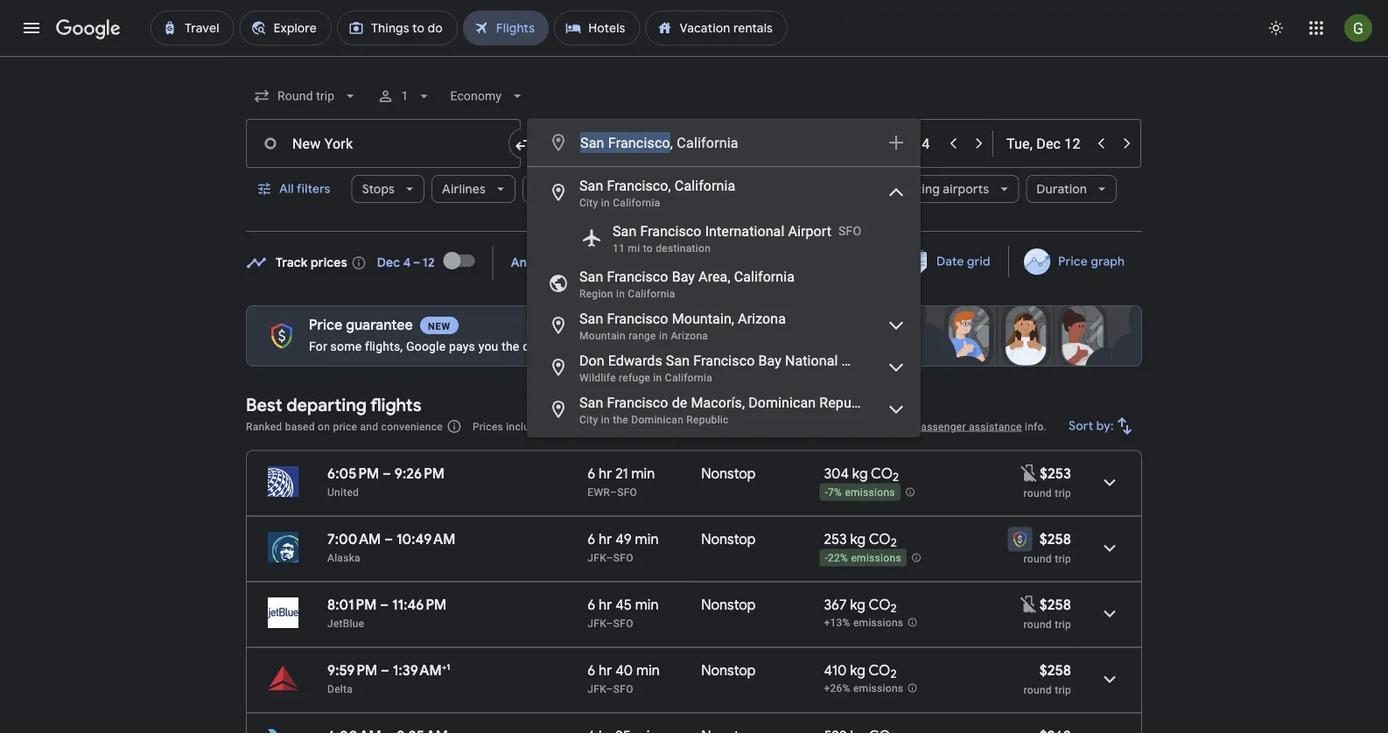 Task type: vqa. For each thing, say whether or not it's contained in the screenshot.


Task type: locate. For each thing, give the bounding box(es) containing it.
dominican
[[749, 394, 816, 411], [632, 414, 684, 426]]

optional charges and
[[707, 421, 814, 433]]

bags button
[[523, 168, 591, 210]]

co inside 410 kg co 2
[[869, 662, 891, 680]]

in inside san francisco, california city in california
[[601, 197, 610, 209]]

3 trip from the top
[[1055, 619, 1072, 631]]

1 $258 from the top
[[1040, 531, 1072, 549]]

sfo down 21
[[617, 486, 638, 499]]

1 vertical spatial republic
[[687, 414, 729, 426]]

total duration 6 hr 35 min. element
[[588, 728, 702, 734]]

jfk down total duration 6 hr 45 min. element
[[588, 618, 606, 630]]

price
[[615, 339, 642, 354], [333, 421, 357, 433]]

2 city from the top
[[580, 414, 598, 426]]

to
[[643, 243, 653, 255]]

the right if
[[594, 339, 611, 354]]

price up 11
[[609, 181, 639, 197]]

6 inside 6 hr 49 min jfk – sfo
[[588, 531, 596, 549]]

jfk inside the 6 hr 45 min jfk – sfo
[[588, 618, 606, 630]]

convenience
[[381, 421, 443, 433]]

hr inside the 6 hr 40 min jfk – sfo
[[599, 662, 612, 680]]

city left fees
[[580, 414, 598, 426]]

san down san francisco mountain, arizona mountain range in arizona
[[666, 352, 690, 369]]

round trip down 258 us dollars text field
[[1024, 619, 1072, 631]]

swap origin and destination. image
[[514, 133, 535, 154]]

0 horizontal spatial bay
[[672, 268, 695, 285]]

– down total duration 6 hr 45 min. element
[[606, 618, 614, 630]]

0 horizontal spatial you
[[479, 339, 499, 354]]

francisco up fees
[[607, 394, 669, 411]]

san inside "san francisco international airport sfo 11 mi to destination"
[[613, 223, 637, 239]]

3 hr from the top
[[599, 596, 612, 614]]

francisco inside "san francisco international airport sfo 11 mi to destination"
[[640, 223, 702, 239]]

2 up -22% emissions
[[891, 536, 897, 551]]

san right bags
[[580, 177, 604, 194]]

stops
[[362, 181, 395, 197]]

bay left 'national' at the right of the page
[[759, 352, 782, 369]]

min for 6 hr 21 min
[[632, 465, 655, 483]]

0 vertical spatial republic
[[820, 394, 874, 411]]

san inside san francisco, california city in california
[[580, 177, 604, 194]]

de
[[672, 394, 688, 411]]

min right 49
[[635, 531, 659, 549]]

date
[[937, 254, 965, 270]]

and right charges at the bottom right of page
[[793, 421, 811, 433]]

price right on
[[333, 421, 357, 433]]

New feature text field
[[420, 317, 459, 334]]

$258 left the flight details. leaves john f. kennedy international airport at 8:01 pm on monday, december 4 and arrives at san francisco international airport at 11:46 pm on monday, december 4. icon
[[1040, 596, 1072, 614]]

min inside the 6 hr 45 min jfk – sfo
[[635, 596, 659, 614]]

– inside "8:01 pm – 11:46 pm jetblue"
[[380, 596, 389, 614]]

0 horizontal spatial arizona
[[671, 330, 709, 342]]

– inside 7:00 am – 10:49 am alaska
[[385, 531, 393, 549]]

304 kg co 2
[[824, 465, 899, 485]]

co up -7% emissions
[[871, 465, 893, 483]]

$253
[[1040, 465, 1072, 483]]

difference
[[523, 339, 580, 354]]

round down $258 text box
[[1024, 684, 1052, 697]]

2 vertical spatial price
[[309, 317, 343, 334]]

1 nonstop from the top
[[702, 465, 756, 483]]

city inside san francisco, california city in california
[[580, 197, 598, 209]]

sfo
[[839, 224, 862, 238], [617, 486, 638, 499], [614, 552, 634, 564], [614, 618, 634, 630], [614, 683, 634, 696]]

leaves john f. kennedy international airport at 7:00 am on monday, december 4 and arrives at san francisco international airport at 10:49 am on monday, december 4. element
[[327, 531, 456, 549]]

1 hr from the top
[[599, 465, 612, 483]]

4 nonstop flight. element from the top
[[702, 662, 756, 683]]

all filters
[[279, 181, 331, 197]]

1 vertical spatial 1
[[667, 421, 674, 433]]

1 inside "9:59 pm – 1:39 am + 1"
[[447, 662, 450, 673]]

1 vertical spatial round trip
[[1024, 553, 1072, 565]]

dominican down de
[[632, 414, 684, 426]]

kg up "+26% emissions"
[[850, 662, 866, 680]]

1 vertical spatial +
[[442, 662, 447, 673]]

round for 367
[[1024, 619, 1052, 631]]

0 vertical spatial city
[[580, 197, 598, 209]]

1 vertical spatial $258
[[1040, 596, 1072, 614]]

in inside the don edwards san francisco bay national wildlife refuge, california wildlife refuge in california
[[654, 372, 662, 384]]

co for 410
[[869, 662, 891, 680]]

hr left 45
[[599, 596, 612, 614]]

san inside san francisco de macorís, dominican republic city in the dominican republic
[[580, 394, 604, 411]]

loading results progress bar
[[0, 56, 1389, 60]]

1 vertical spatial price
[[333, 421, 357, 433]]

jfk down total duration 6 hr 40 min. 'element' on the bottom of page
[[588, 683, 606, 696]]

co inside 367 kg co 2
[[869, 596, 891, 614]]

list box containing san francisco, california
[[527, 167, 1004, 438]]

francisco inside san francisco de macorís, dominican republic city in the dominican republic
[[607, 394, 669, 411]]

price up refuge
[[615, 339, 642, 354]]

1 nonstop flight. element from the top
[[702, 465, 756, 486]]

1 round from the top
[[1024, 487, 1052, 500]]

1 horizontal spatial the
[[594, 339, 611, 354]]

258 US dollars text field
[[1040, 662, 1072, 680]]

drops
[[646, 339, 678, 354]]

6 for 6 hr 40 min
[[588, 662, 596, 680]]

$258 inside $258 round trip
[[1040, 662, 1072, 680]]

main menu image
[[21, 18, 42, 39]]

2 6 from the top
[[588, 531, 596, 549]]

$258 left flight details. leaves john f. kennedy international airport at 9:59 pm on monday, december 4 and arrives at san francisco international airport at 1:39 am on tuesday, december 5. icon
[[1040, 662, 1072, 680]]

2 horizontal spatial price
[[1058, 254, 1088, 270]]

None field
[[246, 81, 366, 112], [443, 81, 533, 112], [246, 81, 366, 112], [443, 81, 533, 112]]

0 horizontal spatial 1
[[401, 89, 408, 103]]

–
[[383, 465, 391, 483], [610, 486, 617, 499], [385, 531, 393, 549], [606, 552, 614, 564], [380, 596, 389, 614], [606, 618, 614, 630], [381, 662, 390, 680], [606, 683, 614, 696]]

round down 258 us dollars text field
[[1024, 619, 1052, 631]]

min right 40
[[637, 662, 660, 680]]

0 horizontal spatial dominican
[[632, 414, 684, 426]]

all
[[279, 181, 294, 197]]

in down francisco,
[[601, 197, 610, 209]]

2 vertical spatial 1
[[447, 662, 450, 673]]

the inside san francisco de macorís, dominican republic city in the dominican republic
[[613, 414, 629, 426]]

co for 304
[[871, 465, 893, 483]]

san up prices include required taxes + fees for 1 adult.
[[580, 394, 604, 411]]

francisco up destination
[[640, 223, 702, 239]]

1 - from the top
[[825, 487, 828, 499]]

1 city from the top
[[580, 197, 598, 209]]

0 vertical spatial bay
[[672, 268, 695, 285]]

1 horizontal spatial arizona
[[738, 310, 786, 327]]

– inside the 6 hr 40 min jfk – sfo
[[606, 683, 614, 696]]

jfk down 'total duration 6 hr 49 min.' element
[[588, 552, 606, 564]]

hr left 49
[[599, 531, 612, 549]]

Departure text field
[[859, 120, 939, 167]]

dominican up charges at the bottom right of page
[[749, 394, 816, 411]]

price inside popup button
[[609, 181, 639, 197]]

0 vertical spatial wildlife
[[842, 352, 889, 369]]

0 vertical spatial dominican
[[749, 394, 816, 411]]

round for 304
[[1024, 487, 1052, 500]]

flight details. leaves john f. kennedy international airport at 8:01 pm on monday, december 4 and arrives at san francisco international airport at 11:46 pm on monday, december 4. image
[[1089, 593, 1131, 635]]

sfo right the airport
[[839, 224, 862, 238]]

san up region
[[580, 268, 604, 285]]

-
[[825, 487, 828, 499], [825, 553, 828, 565]]

co for 253
[[869, 531, 891, 549]]

the
[[502, 339, 520, 354], [594, 339, 611, 354], [613, 414, 629, 426]]

don
[[580, 352, 605, 369]]

california right refuge, at the right
[[943, 352, 1004, 369]]

trip for 253
[[1055, 553, 1072, 565]]

8:01 pm – 11:46 pm jetblue
[[327, 596, 447, 630]]

san francisco international airport sfo 11 mi to destination
[[613, 223, 862, 255]]

round for 253
[[1024, 553, 1052, 565]]

min right 21
[[632, 465, 655, 483]]

california
[[677, 134, 739, 151], [675, 177, 736, 194], [613, 197, 661, 209], [734, 268, 795, 285], [628, 288, 676, 300], [943, 352, 1004, 369], [665, 372, 713, 384]]

- for 304
[[825, 487, 828, 499]]

– right '8:01 pm'
[[380, 596, 389, 614]]

san inside san francisco mountain, arizona mountain range in arizona
[[580, 310, 604, 327]]

0 vertical spatial price
[[615, 339, 642, 354]]

some
[[331, 339, 362, 354]]

california down francisco,
[[613, 197, 661, 209]]

0 horizontal spatial republic
[[687, 414, 729, 426]]

258 US dollars text field
[[1040, 596, 1072, 614]]

1 horizontal spatial bay
[[759, 352, 782, 369]]

– down 21
[[610, 486, 617, 499]]

3 jfk from the top
[[588, 683, 606, 696]]

republic
[[820, 394, 874, 411], [687, 414, 729, 426]]

4 hr from the top
[[599, 662, 612, 680]]

kg inside 367 kg co 2
[[850, 596, 866, 614]]

airlines
[[442, 181, 486, 197]]

california down ‌, california
[[675, 177, 736, 194]]

hr inside the 6 hr 45 min jfk – sfo
[[599, 596, 612, 614]]

on
[[318, 421, 330, 433]]

0 vertical spatial this price for this flight doesn't include overhead bin access. if you need a carry-on bag, use the bags filter to update prices. image
[[1019, 463, 1040, 484]]

$258 for 253
[[1040, 531, 1072, 549]]

min right 45
[[635, 596, 659, 614]]

kg inside 253 kg co 2
[[851, 531, 866, 549]]

sfo inside 6 hr 21 min ewr – sfo
[[617, 486, 638, 499]]

the left difference
[[502, 339, 520, 354]]

6 left 45
[[588, 596, 596, 614]]

trip down 258 us dollars text field
[[1055, 619, 1072, 631]]

+13%
[[824, 617, 851, 630]]

and down flights
[[360, 421, 379, 433]]

+ left fees
[[617, 421, 624, 433]]

google
[[406, 339, 446, 354]]

co up "+26% emissions"
[[869, 662, 891, 680]]

wildlife
[[842, 352, 889, 369], [580, 372, 616, 384]]

leaves john f. kennedy international airport at 8:01 pm on monday, december 4 and arrives at san francisco international airport at 11:46 pm on monday, december 4. element
[[327, 596, 447, 614]]

1 vertical spatial price
[[1058, 254, 1088, 270]]

6 for 6 hr 45 min
[[588, 596, 596, 614]]

kg up -7% emissions
[[853, 465, 868, 483]]

arizona down mountain,
[[671, 330, 709, 342]]

price inside button
[[1058, 254, 1088, 270]]

kg inside 304 kg co 2
[[853, 465, 868, 483]]

assistance
[[969, 421, 1022, 433]]

flight details. leaves john f. kennedy international airport at 9:59 pm on monday, december 4 and arrives at san francisco international airport at 1:39 am on tuesday, december 5. image
[[1089, 659, 1131, 701]]

francisco inside san francisco mountain, arizona mountain range in arizona
[[607, 310, 669, 327]]

2 vertical spatial jfk
[[588, 683, 606, 696]]

trip for 304
[[1055, 487, 1072, 500]]

co
[[871, 465, 893, 483], [869, 531, 891, 549], [869, 596, 891, 614], [869, 662, 891, 680]]

2 inside 304 kg co 2
[[893, 470, 899, 485]]

3 round trip from the top
[[1024, 619, 1072, 631]]

round trip for 304
[[1024, 487, 1072, 500]]

Departure time: 6:00 AM. text field
[[327, 728, 382, 734]]

arizona up book.
[[738, 310, 786, 327]]

Return text field
[[1007, 120, 1087, 167]]

this price for this flight doesn't include overhead bin access. if you need a carry-on bag, use the bags filter to update prices. image
[[1019, 463, 1040, 484], [1019, 594, 1040, 615]]

co up -22% emissions
[[869, 531, 891, 549]]

kg up +13% emissions
[[850, 596, 866, 614]]

in right refuge
[[654, 372, 662, 384]]

2 jfk from the top
[[588, 618, 606, 630]]

1 horizontal spatial republic
[[820, 394, 874, 411]]

1 trip from the top
[[1055, 487, 1072, 500]]

0 vertical spatial round trip
[[1024, 487, 1072, 500]]

round trip down $253
[[1024, 487, 1072, 500]]

co inside 253 kg co 2
[[869, 531, 891, 549]]

round down $253
[[1024, 487, 1052, 500]]

california up de
[[665, 372, 713, 384]]

in right "range"
[[659, 330, 668, 342]]

kg up -22% emissions
[[851, 531, 866, 549]]

1 horizontal spatial price
[[615, 339, 642, 354]]

co inside 304 kg co 2
[[871, 465, 893, 483]]

total duration 6 hr 45 min. element
[[588, 596, 702, 617]]

– inside 6 hr 21 min ewr – sfo
[[610, 486, 617, 499]]

sfo for 6 hr 21 min
[[617, 486, 638, 499]]

2 round trip from the top
[[1024, 553, 1072, 565]]

Departure time: 9:59 PM. text field
[[327, 662, 378, 680]]

toggle nearby airports for don edwards san francisco bay national wildlife refuge, california image
[[886, 357, 907, 378]]

1 horizontal spatial 1
[[447, 662, 450, 673]]

253
[[824, 531, 847, 549]]

1 horizontal spatial you
[[710, 339, 730, 354]]

6 left 40
[[588, 662, 596, 680]]

2 - from the top
[[825, 553, 828, 565]]

min for 6 hr 49 min
[[635, 531, 659, 549]]

don edwards san francisco bay national wildlife refuge, california option
[[527, 347, 1004, 389]]

258 US dollars text field
[[1040, 531, 1072, 549]]

7:00 am – 10:49 am alaska
[[327, 531, 456, 564]]

sfo inside the 6 hr 40 min jfk – sfo
[[614, 683, 634, 696]]

0 horizontal spatial and
[[360, 421, 379, 433]]

wildlife down toggle nearby airports for san francisco mountain, arizona icon
[[842, 352, 889, 369]]

– down total duration 6 hr 40 min. 'element' on the bottom of page
[[606, 683, 614, 696]]

nonstop flight. element for 6 hr 40 min
[[702, 662, 756, 683]]

city right bags
[[580, 197, 598, 209]]

san up the mountain
[[580, 310, 604, 327]]

2 round from the top
[[1024, 553, 1052, 565]]

- down 304
[[825, 487, 828, 499]]

2 vertical spatial round trip
[[1024, 619, 1072, 631]]

co for 367
[[869, 596, 891, 614]]

1 round trip from the top
[[1024, 487, 1072, 500]]

round trip
[[1024, 487, 1072, 500], [1024, 553, 1072, 565], [1024, 619, 1072, 631]]

san francisco, california city in california
[[580, 177, 736, 209]]

san francisco international airport (sfo) option
[[527, 214, 921, 263]]

– inside 6:05 pm – 9:26 pm united
[[383, 465, 391, 483]]

0 vertical spatial -
[[825, 487, 828, 499]]

4 round from the top
[[1024, 684, 1052, 697]]

sfo inside the 6 hr 45 min jfk – sfo
[[614, 618, 634, 630]]

sfo inside 6 hr 49 min jfk – sfo
[[614, 552, 634, 564]]

0 vertical spatial +
[[617, 421, 624, 433]]

price left graph
[[1058, 254, 1088, 270]]

0 horizontal spatial price
[[333, 421, 357, 433]]

duration button
[[1027, 168, 1117, 210]]

0 vertical spatial $258
[[1040, 531, 1072, 549]]

+26%
[[824, 683, 851, 695]]

dec
[[377, 255, 400, 271]]

– right 7:00 am
[[385, 531, 393, 549]]

for
[[650, 421, 664, 433]]

-22% emissions
[[825, 553, 902, 565]]

6 for 6 hr 49 min
[[588, 531, 596, 549]]

2 inside 253 kg co 2
[[891, 536, 897, 551]]

passenger assistance
[[915, 421, 1022, 433]]

bay inside the don edwards san francisco bay national wildlife refuge, california wildlife refuge in california
[[759, 352, 782, 369]]

6 hr 45 min jfk – sfo
[[588, 596, 659, 630]]

+ down "11:46 pm"
[[442, 662, 447, 673]]

trip down $253
[[1055, 487, 1072, 500]]

francisco inside san francisco bay area, california region in california
[[607, 268, 669, 285]]

0 vertical spatial 1
[[401, 89, 408, 103]]

0 vertical spatial jfk
[[588, 552, 606, 564]]

253 US dollars text field
[[1040, 465, 1072, 483]]

you right pays
[[479, 339, 499, 354]]

1 horizontal spatial dominican
[[749, 394, 816, 411]]

4 trip from the top
[[1055, 684, 1072, 697]]

hr for 49
[[599, 531, 612, 549]]

california up "range"
[[628, 288, 676, 300]]

min
[[632, 465, 655, 483], [635, 531, 659, 549], [635, 596, 659, 614], [637, 662, 660, 680]]

6
[[588, 465, 596, 483], [588, 531, 596, 549], [588, 596, 596, 614], [588, 662, 596, 680]]

kg inside 410 kg co 2
[[850, 662, 866, 680]]

francisco for international
[[640, 223, 702, 239]]

2 $258 from the top
[[1040, 596, 1072, 614]]

253 kg co 2
[[824, 531, 897, 551]]

san
[[580, 177, 604, 194], [613, 223, 637, 239], [580, 268, 604, 285], [580, 310, 604, 327], [666, 352, 690, 369], [580, 394, 604, 411]]

sfo down 45
[[614, 618, 634, 630]]

0 horizontal spatial +
[[442, 662, 447, 673]]

list box
[[527, 167, 1004, 438]]

sfo down 40
[[614, 683, 634, 696]]

bags
[[533, 181, 562, 197]]

2 vertical spatial $258
[[1040, 662, 1072, 680]]

None search field
[[246, 75, 1143, 438]]

4 nonstop from the top
[[702, 662, 756, 680]]

2 trip from the top
[[1055, 553, 1072, 565]]

best departing flights main content
[[246, 240, 1143, 734]]

none search field containing ‌, california
[[246, 75, 1143, 438]]

2 you from the left
[[710, 339, 730, 354]]

1 vertical spatial wildlife
[[580, 372, 616, 384]]

francisco
[[640, 223, 702, 239], [607, 268, 669, 285], [607, 310, 669, 327], [694, 352, 755, 369], [607, 394, 669, 411]]

$258 left flight details. leaves john f. kennedy international airport at 7:00 am on monday, december 4 and arrives at san francisco international airport at 10:49 am on monday, december 4. image
[[1040, 531, 1072, 549]]

1 horizontal spatial wildlife
[[842, 352, 889, 369]]

2 hr from the top
[[599, 531, 612, 549]]

7:00 am
[[327, 531, 381, 549]]

1 vertical spatial jfk
[[588, 618, 606, 630]]

leaves john f. kennedy international airport at 9:59 pm on monday, december 4 and arrives at san francisco international airport at 1:39 am on tuesday, december 5. element
[[327, 662, 450, 680]]

2 nonstop flight. element from the top
[[702, 531, 756, 551]]

3 nonstop flight. element from the top
[[702, 596, 756, 617]]

1 horizontal spatial and
[[793, 421, 811, 433]]

– down 'total duration 6 hr 49 min.' element
[[606, 552, 614, 564]]

2 inside 410 kg co 2
[[891, 667, 897, 682]]

dec 4 – 12
[[377, 255, 435, 271]]

fees
[[626, 421, 648, 433]]

1 and from the left
[[360, 421, 379, 433]]

price guarantee
[[309, 317, 413, 334]]

jfk inside the 6 hr 40 min jfk – sfo
[[588, 683, 606, 696]]

bay
[[672, 268, 695, 285], [759, 352, 782, 369]]

hr inside 6 hr 49 min jfk – sfo
[[599, 531, 612, 549]]

the left the for
[[613, 414, 629, 426]]

1 vertical spatial this price for this flight doesn't include overhead bin access. if you need a carry-on bag, use the bags filter to update prices. image
[[1019, 594, 1040, 615]]

sfo down 49
[[614, 552, 634, 564]]

alaska
[[327, 552, 361, 564]]

jfk for 6 hr 40 min
[[588, 683, 606, 696]]

ranked based on price and convenience
[[246, 421, 443, 433]]

round inside $258 round trip
[[1024, 684, 1052, 697]]

1 horizontal spatial price
[[609, 181, 639, 197]]

1 vertical spatial dominican
[[632, 414, 684, 426]]

3 $258 from the top
[[1040, 662, 1072, 680]]

6 inside the 6 hr 40 min jfk – sfo
[[588, 662, 596, 680]]

3 round from the top
[[1024, 619, 1052, 631]]

you right the after
[[710, 339, 730, 354]]

nonstop flight. element
[[702, 465, 756, 486], [702, 531, 756, 551], [702, 596, 756, 617], [702, 662, 756, 683], [702, 728, 756, 734]]

sfo for 6 hr 45 min
[[614, 618, 634, 630]]

this price for this flight doesn't include overhead bin access. if you need a carry-on bag, use the bags filter to update prices. image for $253
[[1019, 463, 1040, 484]]

guarantee
[[346, 317, 413, 334]]

price up for
[[309, 317, 343, 334]]

kg for 253
[[851, 531, 866, 549]]

city
[[580, 197, 598, 209], [580, 414, 598, 426]]

2 up "+26% emissions"
[[891, 667, 897, 682]]

hr left 21
[[599, 465, 612, 483]]

$258
[[1040, 531, 1072, 549], [1040, 596, 1072, 614], [1040, 662, 1072, 680]]

california right ‌,
[[677, 134, 739, 151]]

best departing flights
[[246, 394, 422, 416]]

francisco down san francisco mountain, arizona option
[[694, 352, 755, 369]]

bay down destination
[[672, 268, 695, 285]]

6 inside the 6 hr 45 min jfk – sfo
[[588, 596, 596, 614]]

2 nonstop from the top
[[702, 531, 756, 549]]

francisco up "range"
[[607, 310, 669, 327]]

mountain,
[[672, 310, 735, 327]]

2 horizontal spatial the
[[613, 414, 629, 426]]

wildlife down don
[[580, 372, 616, 384]]

san inside san francisco bay area, california region in california
[[580, 268, 604, 285]]

4 6 from the top
[[588, 662, 596, 680]]

+ inside "9:59 pm – 1:39 am + 1"
[[442, 662, 447, 673]]

1 6 from the top
[[588, 465, 596, 483]]

min inside 6 hr 21 min ewr – sfo
[[632, 465, 655, 483]]

jfk for 6 hr 45 min
[[588, 618, 606, 630]]

flight details. leaves newark liberty international airport at 6:05 pm on monday, december 4 and arrives at san francisco international airport at 9:26 pm on monday, december 4. image
[[1089, 462, 1131, 504]]

nonstop for 6 hr 21 min
[[702, 465, 756, 483]]

san inside the don edwards san francisco bay national wildlife refuge, california wildlife refuge in california
[[666, 352, 690, 369]]

hr inside 6 hr 21 min ewr – sfo
[[599, 465, 612, 483]]

san francisco, california option
[[527, 172, 921, 214]]

- down 253
[[825, 553, 828, 565]]

min inside 6 hr 49 min jfk – sfo
[[635, 531, 659, 549]]

trip down $258 text field
[[1055, 553, 1072, 565]]

san up 11
[[613, 223, 637, 239]]

0 horizontal spatial price
[[309, 317, 343, 334]]

min inside the 6 hr 40 min jfk – sfo
[[637, 662, 660, 680]]

6 left 49
[[588, 531, 596, 549]]

None text field
[[246, 119, 521, 168]]

21
[[616, 465, 628, 483]]

2 up +13% emissions
[[891, 602, 897, 617]]

this price for this flight doesn't include overhead bin access. if you need a carry-on bag, use the bags filter to update prices. image down assistance
[[1019, 463, 1040, 484]]

1 vertical spatial bay
[[759, 352, 782, 369]]

40
[[616, 662, 633, 680]]

1 vertical spatial -
[[825, 553, 828, 565]]

min for 6 hr 40 min
[[637, 662, 660, 680]]

Departure time: 6:05 PM. text field
[[327, 465, 379, 483]]

2 inside 367 kg co 2
[[891, 602, 897, 617]]

jfk inside 6 hr 49 min jfk – sfo
[[588, 552, 606, 564]]

republic left toggle nearby airports for san francisco de macorís, dominican republic image
[[820, 394, 874, 411]]

0 vertical spatial price
[[609, 181, 639, 197]]

3 6 from the top
[[588, 596, 596, 614]]

round trip for 367
[[1024, 619, 1072, 631]]

republic down the macorís,
[[687, 414, 729, 426]]

bay inside san francisco bay area, california region in california
[[672, 268, 695, 285]]

0 vertical spatial arizona
[[738, 310, 786, 327]]

jfk for 6 hr 49 min
[[588, 552, 606, 564]]

round trip down $258 text field
[[1024, 553, 1072, 565]]

2 up -7% emissions
[[893, 470, 899, 485]]

ewr
[[588, 486, 610, 499]]

1 vertical spatial city
[[580, 414, 598, 426]]

san for san francisco mountain, arizona
[[580, 310, 604, 327]]

3 nonstop from the top
[[702, 596, 756, 614]]

6 inside 6 hr 21 min ewr – sfo
[[588, 465, 596, 483]]

– inside 6 hr 49 min jfk – sfo
[[606, 552, 614, 564]]

book.
[[734, 339, 765, 354]]

1 jfk from the top
[[588, 552, 606, 564]]



Task type: describe. For each thing, give the bounding box(es) containing it.
international
[[705, 223, 785, 239]]

this price for this flight doesn't include overhead bin access. if you need a carry-on bag, use the bags filter to update prices. image for $258
[[1019, 594, 1040, 615]]

prices
[[473, 421, 504, 433]]

based
[[285, 421, 315, 433]]

1 vertical spatial arizona
[[671, 330, 709, 342]]

francisco inside the don edwards san francisco bay national wildlife refuge, california wildlife refuge in california
[[694, 352, 755, 369]]

times
[[686, 181, 720, 197]]

don edwards san francisco bay national wildlife refuge, california wildlife refuge in california
[[580, 352, 1004, 384]]

any dates
[[511, 255, 570, 271]]

kg for 304
[[853, 465, 868, 483]]

268 US dollars text field
[[1040, 728, 1072, 734]]

kg for 367
[[850, 596, 866, 614]]

delta
[[327, 683, 353, 696]]

nonstop for 6 hr 45 min
[[702, 596, 756, 614]]

$258 for 367
[[1040, 596, 1072, 614]]

round trip for 253
[[1024, 553, 1072, 565]]

sfo for 6 hr 40 min
[[614, 683, 634, 696]]

2 for 410
[[891, 667, 897, 682]]

flights
[[371, 394, 422, 416]]

best
[[246, 394, 282, 416]]

sort
[[1069, 419, 1094, 434]]

toggle nearby airports for san francisco de macorís, dominican republic image
[[886, 399, 907, 420]]

san francisco mountain, arizona mountain range in arizona
[[580, 310, 786, 342]]

Where else? text field
[[580, 122, 876, 164]]

45
[[616, 596, 632, 614]]

list box inside search field
[[527, 167, 1004, 438]]

san francisco mountain, arizona option
[[527, 305, 921, 347]]

flights,
[[365, 339, 403, 354]]

region
[[580, 288, 613, 300]]

mi
[[628, 243, 640, 255]]

pays
[[449, 339, 475, 354]]

city inside san francisco de macorís, dominican republic city in the dominican republic
[[580, 414, 598, 426]]

+13% emissions
[[824, 617, 904, 630]]

francisco for de
[[607, 394, 669, 411]]

san francisco bay area, california region in california
[[580, 268, 795, 300]]

airlines button
[[432, 168, 516, 210]]

duration
[[1037, 181, 1088, 197]]

toggle nearby airports for san francisco mountain, arizona image
[[886, 315, 907, 336]]

367 kg co 2
[[824, 596, 897, 617]]

emissions down 253 kg co 2 at right
[[851, 553, 902, 565]]

francisco for bay
[[607, 268, 669, 285]]

trip for 367
[[1055, 619, 1072, 631]]

passenger
[[915, 421, 966, 433]]

filters
[[297, 181, 331, 197]]

– left 1:39 am
[[381, 662, 390, 680]]

destination, select multiple airports image
[[886, 132, 907, 153]]

francisco for mountain,
[[607, 310, 669, 327]]

2 for 367
[[891, 602, 897, 617]]

mountain
[[580, 330, 626, 342]]

2 and from the left
[[793, 421, 811, 433]]

nonstop flight. element for 6 hr 45 min
[[702, 596, 756, 617]]

connecting airports
[[872, 181, 990, 197]]

if
[[583, 339, 590, 354]]

flight details. leaves john f. kennedy international airport at 7:00 am on monday, december 4 and arrives at san francisco international airport at 10:49 am on monday, december 4. image
[[1089, 528, 1131, 570]]

ranked
[[246, 421, 282, 433]]

11
[[613, 243, 625, 255]]

6:05 pm
[[327, 465, 379, 483]]

6 for 6 hr 21 min
[[588, 465, 596, 483]]

367
[[824, 596, 847, 614]]

price for price graph
[[1058, 254, 1088, 270]]

kg for 410
[[850, 662, 866, 680]]

Departure time: 8:01 PM. text field
[[327, 596, 377, 614]]

2 for 253
[[891, 536, 897, 551]]

change appearance image
[[1256, 7, 1298, 49]]

emissions down 304 kg co 2
[[845, 487, 896, 499]]

-7% emissions
[[825, 487, 896, 499]]

jetblue
[[327, 618, 365, 630]]

refuge,
[[892, 352, 939, 369]]

nonstop for 6 hr 40 min
[[702, 662, 756, 680]]

$258 round trip
[[1024, 662, 1072, 697]]

track
[[276, 255, 308, 271]]

410
[[824, 662, 847, 680]]

price graph
[[1058, 254, 1125, 270]]

passenger assistance button
[[915, 421, 1022, 433]]

by:
[[1097, 419, 1115, 434]]

in inside san francisco mountain, arizona mountain range in arizona
[[659, 330, 668, 342]]

sort by:
[[1069, 419, 1115, 434]]

san for san francisco, california
[[580, 177, 604, 194]]

6 hr 21 min ewr – sfo
[[588, 465, 655, 499]]

emissions down 367 kg co 2 on the bottom of page
[[854, 617, 904, 630]]

track prices
[[276, 255, 347, 271]]

area,
[[699, 268, 731, 285]]

price button
[[598, 175, 668, 203]]

2 horizontal spatial 1
[[667, 421, 674, 433]]

‌, california
[[671, 134, 739, 151]]

Arrival time: 9:26 PM. text field
[[395, 465, 445, 483]]

6:05 pm – 9:26 pm united
[[327, 465, 445, 499]]

taxes
[[588, 421, 615, 433]]

optional
[[707, 421, 748, 433]]

price for price
[[609, 181, 639, 197]]

22%
[[828, 553, 849, 565]]

charges
[[751, 421, 790, 433]]

prices
[[311, 255, 347, 271]]

learn more about tracked prices image
[[351, 255, 367, 271]]

Arrival time: 11:46 PM. text field
[[392, 596, 447, 614]]

sfo for 6 hr 49 min
[[614, 552, 634, 564]]

+26% emissions
[[824, 683, 904, 695]]

toggle nearby airports for san francisco, california image
[[886, 182, 907, 203]]

for
[[309, 339, 327, 354]]

hr for 21
[[599, 465, 612, 483]]

stops button
[[352, 168, 425, 210]]

– inside the 6 hr 45 min jfk – sfo
[[606, 618, 614, 630]]

edwards
[[608, 352, 663, 369]]

1 button
[[370, 75, 440, 117]]

range
[[629, 330, 656, 342]]

Departure time: 7:00 AM. text field
[[327, 531, 381, 549]]

hr for 40
[[599, 662, 612, 680]]

2 for 304
[[893, 470, 899, 485]]

francisco,
[[607, 177, 671, 194]]

Arrival time: 10:49 AM. text field
[[397, 531, 456, 549]]

1 inside 1 popup button
[[401, 89, 408, 103]]

min for 6 hr 45 min
[[635, 596, 659, 614]]

9:59 pm
[[327, 662, 378, 680]]

graph
[[1091, 254, 1125, 270]]

6 hr 40 min jfk – sfo
[[588, 662, 660, 696]]

Arrival time: 1:39 AM on  Tuesday, December 5. text field
[[393, 662, 450, 680]]

san francisco de macorís, dominican republic city in the dominican republic
[[580, 394, 874, 426]]

date grid button
[[891, 246, 1005, 278]]

refuge
[[619, 372, 651, 384]]

10:49 am
[[397, 531, 456, 549]]

enter your destination dialog
[[527, 118, 1004, 438]]

1 you from the left
[[479, 339, 499, 354]]

nonstop flight. element for 6 hr 49 min
[[702, 531, 756, 551]]

san for san francisco bay area, california
[[580, 268, 604, 285]]

emissions down 410 kg co 2
[[854, 683, 904, 695]]

9:26 pm
[[395, 465, 445, 483]]

0 horizontal spatial wildlife
[[580, 372, 616, 384]]

dates
[[537, 255, 570, 271]]

total duration 6 hr 40 min. element
[[588, 662, 702, 683]]

leaves newark liberty international airport at 6:05 pm on monday, december 4 and arrives at san francisco international airport at 9:26 pm on monday, december 4. element
[[327, 465, 445, 483]]

prices include required taxes + fees for 1 adult.
[[473, 421, 704, 433]]

any
[[511, 255, 534, 271]]

learn more about ranking image
[[446, 419, 462, 435]]

grid
[[968, 254, 991, 270]]

5 nonstop flight. element from the top
[[702, 728, 756, 734]]

8:01 pm
[[327, 596, 377, 614]]

total duration 6 hr 21 min. element
[[588, 465, 702, 486]]

6 hr 49 min jfk – sfo
[[588, 531, 659, 564]]

leaves john f. kennedy international airport at 6:00 am on monday, december 4 and arrives at san francisco international airport at 9:35 am on monday, december 4. element
[[327, 728, 448, 734]]

adult.
[[676, 421, 704, 433]]

nonstop flight. element for 6 hr 21 min
[[702, 465, 756, 486]]

304
[[824, 465, 849, 483]]

in inside san francisco de macorís, dominican republic city in the dominican republic
[[601, 414, 610, 426]]

san for san francisco de macorís, dominican republic
[[580, 394, 604, 411]]

times button
[[675, 175, 750, 203]]

hr for 45
[[599, 596, 612, 614]]

11:46 pm
[[392, 596, 447, 614]]

trip inside $258 round trip
[[1055, 684, 1072, 697]]

in inside san francisco bay area, california region in california
[[616, 288, 625, 300]]

49
[[616, 531, 632, 549]]

0 horizontal spatial the
[[502, 339, 520, 354]]

410 kg co 2
[[824, 662, 897, 682]]

1 horizontal spatial +
[[617, 421, 624, 433]]

- for 253
[[825, 553, 828, 565]]

united
[[327, 486, 359, 499]]

san francisco de macorís, dominican republic option
[[527, 389, 921, 431]]

for some flights, google pays you the difference if the price drops after you book.
[[309, 339, 765, 354]]

total duration 6 hr 49 min. element
[[588, 531, 702, 551]]

find the best price region
[[246, 240, 1143, 292]]

sfo inside "san francisco international airport sfo 11 mi to destination"
[[839, 224, 862, 238]]

san francisco bay area, california option
[[527, 263, 921, 305]]

airports
[[943, 181, 990, 197]]

california down "san francisco international airport sfo 11 mi to destination"
[[734, 268, 795, 285]]

‌,
[[671, 134, 674, 151]]

nonstop for 6 hr 49 min
[[702, 531, 756, 549]]

price for price guarantee
[[309, 317, 343, 334]]

connecting airports button
[[862, 168, 1020, 210]]



